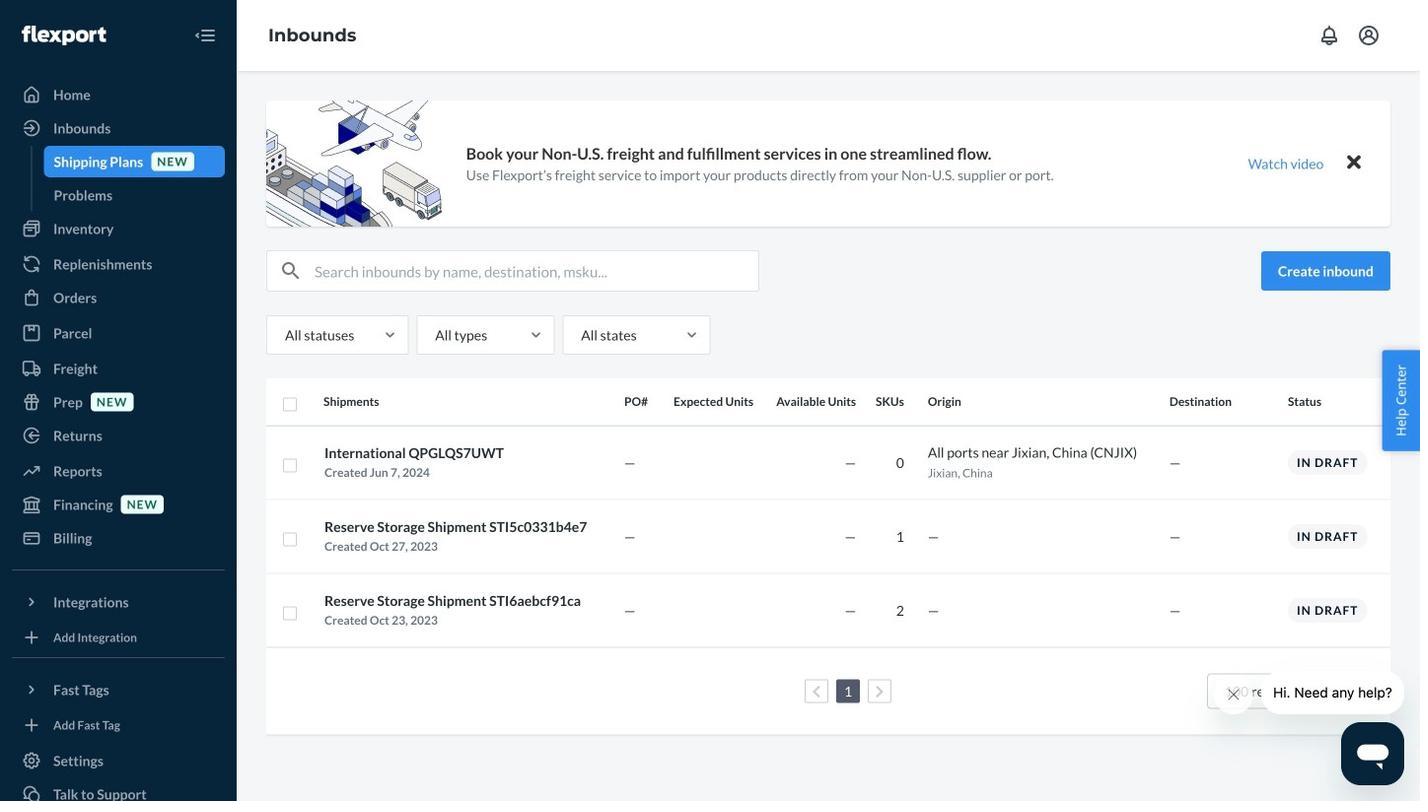 Task type: describe. For each thing, give the bounding box(es) containing it.
chevron left image
[[812, 685, 821, 699]]

close navigation image
[[193, 24, 217, 47]]

chevron right image
[[875, 685, 884, 699]]

2 square image from the top
[[282, 458, 298, 474]]

open notifications image
[[1318, 24, 1341, 47]]

close image
[[1347, 151, 1361, 174]]

open account menu image
[[1357, 24, 1381, 47]]

1 square image from the top
[[282, 532, 298, 548]]



Task type: locate. For each thing, give the bounding box(es) containing it.
1 vertical spatial square image
[[282, 458, 298, 474]]

2 square image from the top
[[282, 606, 298, 622]]

1 square image from the top
[[282, 397, 298, 412]]

0 vertical spatial square image
[[282, 397, 298, 412]]

Search inbounds by name, destination, msku... text field
[[315, 251, 758, 291]]

0 vertical spatial square image
[[282, 532, 298, 548]]

1 vertical spatial square image
[[282, 606, 298, 622]]

flexport logo image
[[22, 26, 106, 45]]

option
[[1225, 683, 1347, 700]]

square image
[[282, 532, 298, 548], [282, 606, 298, 622]]

square image
[[282, 397, 298, 412], [282, 458, 298, 474]]



Task type: vqa. For each thing, say whether or not it's contained in the screenshot.
second square icon from the bottom of the page
yes



